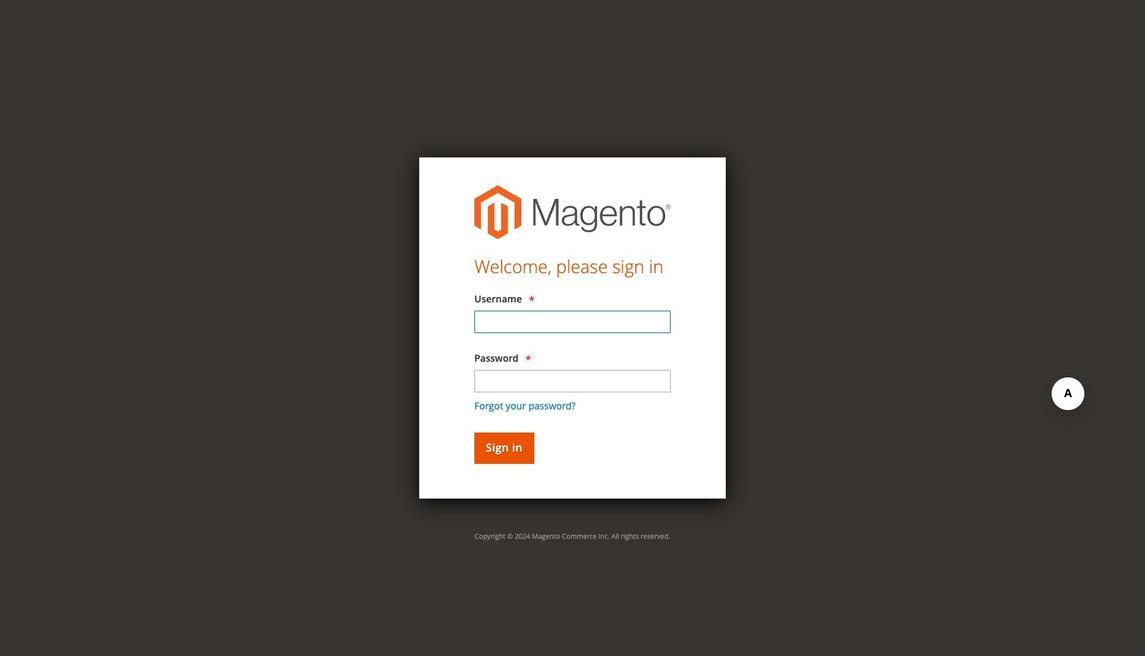 Task type: locate. For each thing, give the bounding box(es) containing it.
user name text field
[[475, 311, 671, 334]]



Task type: vqa. For each thing, say whether or not it's contained in the screenshot.
Magento Admin Panel image
yes



Task type: describe. For each thing, give the bounding box(es) containing it.
magento admin panel image
[[475, 185, 671, 240]]

password password field
[[475, 371, 671, 393]]



